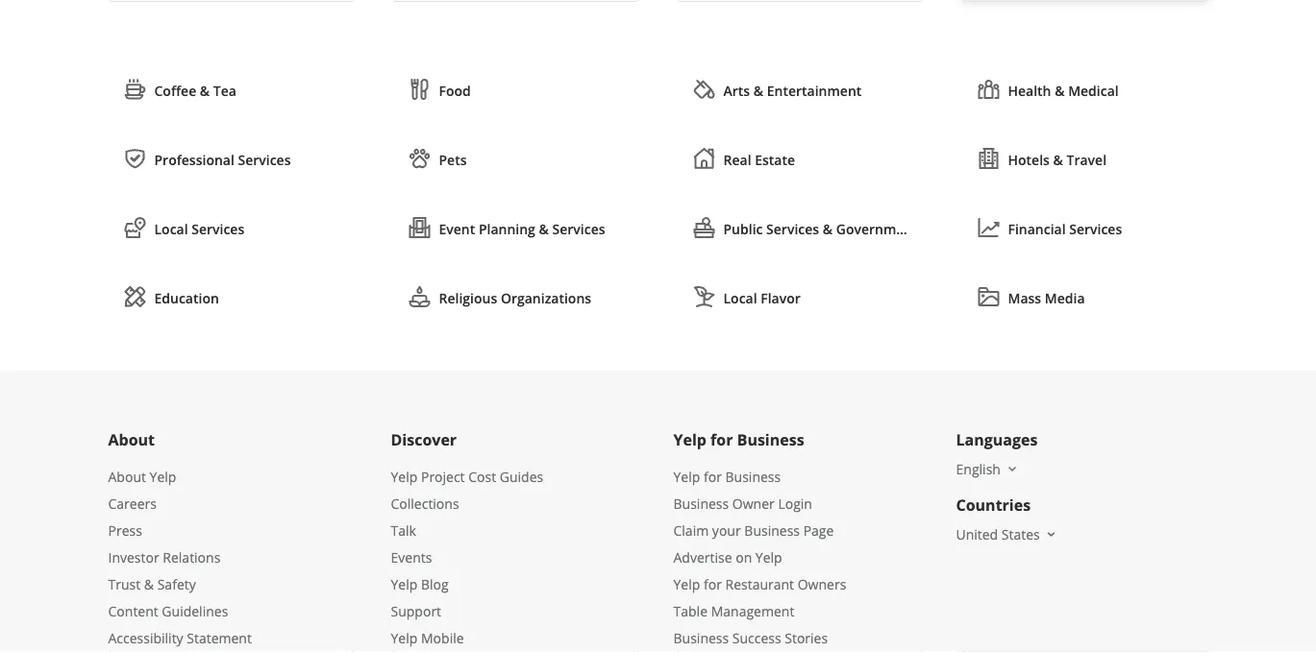 Task type: describe. For each thing, give the bounding box(es) containing it.
your
[[712, 522, 741, 540]]

local flavor link
[[677, 271, 923, 325]]

yelp up collections link
[[391, 468, 418, 486]]

coffee & tea link
[[108, 64, 354, 117]]

category navigation section navigation
[[89, 0, 1227, 371]]

english button
[[956, 460, 1020, 478]]

yelp up yelp for business 'link' on the right
[[673, 430, 707, 451]]

estate
[[755, 151, 795, 169]]

events
[[391, 549, 432, 567]]

travel
[[1067, 151, 1107, 169]]

local services link
[[108, 202, 354, 256]]

local for local flavor
[[723, 289, 757, 307]]

press
[[108, 522, 142, 540]]

mass media
[[1008, 289, 1085, 307]]

entertainment
[[767, 81, 862, 100]]

blog
[[421, 576, 449, 594]]

states
[[1002, 526, 1040, 544]]

languages
[[956, 430, 1038, 451]]

16 chevron down v2 image
[[1044, 527, 1059, 543]]

owner
[[732, 495, 775, 513]]

business down table
[[673, 629, 729, 648]]

hotels
[[1008, 151, 1050, 169]]

yelp mobile link
[[391, 629, 464, 648]]

guidelines
[[162, 603, 228, 621]]

advertise on yelp link
[[673, 549, 782, 567]]

yelp project cost guides link
[[391, 468, 543, 486]]

tea
[[213, 81, 236, 100]]

arts & entertainment
[[723, 81, 862, 100]]

statement
[[187, 629, 252, 648]]

arts
[[723, 81, 750, 100]]

& right planning
[[539, 220, 549, 238]]

professional services link
[[108, 133, 354, 187]]

table
[[673, 603, 708, 621]]

real
[[723, 151, 751, 169]]

24 massage v2 image
[[408, 285, 431, 308]]

public services & government link
[[677, 202, 923, 256]]

24 free consultations v2 image
[[693, 216, 716, 239]]

services for financial services
[[1069, 220, 1122, 238]]

local services
[[154, 220, 244, 238]]

content guidelines link
[[108, 603, 228, 621]]

countries
[[956, 495, 1031, 516]]

owners
[[798, 576, 846, 594]]

claim
[[673, 522, 709, 540]]

about for about yelp careers press investor relations trust & safety content guidelines accessibility statement
[[108, 468, 146, 486]]

united
[[956, 526, 998, 544]]

mass
[[1008, 289, 1041, 307]]

& right the health
[[1055, 81, 1065, 100]]

24 trending v2 image
[[977, 216, 1000, 239]]

yelp for business
[[673, 430, 804, 451]]

yelp up claim
[[673, 468, 700, 486]]

public
[[723, 220, 763, 238]]

guides
[[500, 468, 543, 486]]

& inside about yelp careers press investor relations trust & safety content guidelines accessibility statement
[[144, 576, 154, 594]]

financial services
[[1008, 220, 1122, 238]]

religious organizations link
[[393, 271, 639, 325]]

mass media link
[[962, 271, 1208, 325]]

safety
[[157, 576, 196, 594]]

pets link
[[393, 133, 639, 187]]

24 education v2 image
[[124, 285, 147, 308]]

coffee & tea
[[154, 81, 236, 100]]

yelp blog link
[[391, 576, 449, 594]]

& left tea at top
[[200, 81, 210, 100]]

support
[[391, 603, 441, 621]]

claim your business page link
[[673, 522, 834, 540]]

2 vertical spatial for
[[704, 576, 722, 594]]

& right arts
[[754, 81, 764, 100]]

financial services link
[[962, 202, 1208, 256]]

investor
[[108, 549, 159, 567]]

yelp for restaurant owners link
[[673, 576, 846, 594]]

careers link
[[108, 495, 157, 513]]

24 coffee v2 image
[[124, 78, 147, 101]]

government
[[836, 220, 918, 238]]

about for about
[[108, 430, 155, 451]]

project
[[421, 468, 465, 486]]

planning
[[479, 220, 535, 238]]

yelp for business link
[[673, 468, 781, 486]]

content
[[108, 603, 158, 621]]

advertise
[[673, 549, 732, 567]]

event
[[439, 220, 475, 238]]

hotels & travel
[[1008, 151, 1107, 169]]

mobile
[[421, 629, 464, 648]]

services for professional services
[[238, 151, 291, 169]]

public services & government
[[723, 220, 918, 238]]

local for local services
[[154, 220, 188, 238]]

business up yelp for business 'link' on the right
[[737, 430, 804, 451]]

yelp down events link
[[391, 576, 418, 594]]



Task type: locate. For each thing, give the bounding box(es) containing it.
24 large group friendly v2 image
[[977, 78, 1000, 101]]

stories
[[785, 629, 828, 648]]

about
[[108, 430, 155, 451], [108, 468, 146, 486]]

on
[[736, 549, 752, 567]]

24 home v2 image
[[693, 147, 716, 170]]

for for yelp for business
[[711, 430, 733, 451]]

business success stories link
[[673, 629, 828, 648]]

1 about from the top
[[108, 430, 155, 451]]

24 food v2 image
[[408, 78, 431, 101]]

services right public at the top of page
[[766, 220, 819, 238]]

services
[[238, 151, 291, 169], [192, 220, 244, 238], [552, 220, 605, 238], [766, 220, 819, 238], [1069, 220, 1122, 238]]

table management link
[[673, 603, 795, 621]]

24 locally sourced ingredients v2 image
[[693, 285, 716, 308]]

0 horizontal spatial local
[[154, 220, 188, 238]]

for for yelp for business business owner login claim your business page advertise on yelp yelp for restaurant owners table management business success stories
[[704, 468, 722, 486]]

arts & entertainment link
[[677, 64, 923, 117]]

business owner login link
[[673, 495, 812, 513]]

investor relations link
[[108, 549, 221, 567]]

& right the trust
[[144, 576, 154, 594]]

event planning & services link
[[393, 202, 639, 256]]

local right 24 locally sourced ingredients v2 icon
[[723, 289, 757, 307]]

1 vertical spatial local
[[723, 289, 757, 307]]

organizations
[[501, 289, 591, 307]]

english
[[956, 460, 1001, 478]]

professional
[[154, 151, 234, 169]]

yelp for business business owner login claim your business page advertise on yelp yelp for restaurant owners table management business success stories
[[673, 468, 846, 648]]

services right planning
[[552, 220, 605, 238]]

accessibility
[[108, 629, 183, 648]]

press link
[[108, 522, 142, 540]]

talk link
[[391, 522, 416, 540]]

relations
[[163, 549, 221, 567]]

about inside about yelp careers press investor relations trust & safety content guidelines accessibility statement
[[108, 468, 146, 486]]

services down professional services
[[192, 220, 244, 238]]

health & medical
[[1008, 81, 1119, 100]]

yelp down support link
[[391, 629, 418, 648]]

events link
[[391, 549, 432, 567]]

about yelp careers press investor relations trust & safety content guidelines accessibility statement
[[108, 468, 252, 648]]

cost
[[468, 468, 496, 486]]

flavor
[[761, 289, 801, 307]]

about up careers link
[[108, 468, 146, 486]]

support link
[[391, 603, 441, 621]]

yelp inside about yelp careers press investor relations trust & safety content guidelines accessibility statement
[[150, 468, 176, 486]]

1 horizontal spatial local
[[723, 289, 757, 307]]

hotels & travel link
[[962, 133, 1208, 187]]

collections link
[[391, 495, 459, 513]]

food
[[439, 81, 471, 100]]

professional services
[[154, 151, 291, 169]]

business up the owner
[[725, 468, 781, 486]]

business
[[737, 430, 804, 451], [725, 468, 781, 486], [673, 495, 729, 513], [744, 522, 800, 540], [673, 629, 729, 648]]

services for public services & government
[[766, 220, 819, 238]]

page
[[803, 522, 834, 540]]

&
[[200, 81, 210, 100], [754, 81, 764, 100], [1055, 81, 1065, 100], [1053, 151, 1063, 169], [539, 220, 549, 238], [823, 220, 833, 238], [144, 576, 154, 594]]

success
[[732, 629, 781, 648]]

financial
[[1008, 220, 1066, 238]]

local
[[154, 220, 188, 238], [723, 289, 757, 307]]

medical
[[1068, 81, 1119, 100]]

1 vertical spatial about
[[108, 468, 146, 486]]

health
[[1008, 81, 1051, 100]]

24 verified v2 image
[[124, 147, 147, 170]]

event planning & services
[[439, 220, 605, 238]]

business up claim
[[673, 495, 729, 513]]

media
[[1045, 289, 1085, 307]]

discover
[[391, 430, 457, 451]]

real estate
[[723, 151, 795, 169]]

for up yelp for business 'link' on the right
[[711, 430, 733, 451]]

services for local services
[[192, 220, 244, 238]]

services right financial
[[1069, 220, 1122, 238]]

for down advertise
[[704, 576, 722, 594]]

religious organizations
[[439, 289, 591, 307]]

collections
[[391, 495, 459, 513]]

& left government
[[823, 220, 833, 238]]

education
[[154, 289, 219, 307]]

2 about from the top
[[108, 468, 146, 486]]

24 pet friendly v2 image
[[408, 147, 431, 170]]

yelp project cost guides collections talk events yelp blog support yelp mobile
[[391, 468, 543, 648]]

coffee
[[154, 81, 196, 100]]

local right 24 storefront address v2 icon
[[154, 220, 188, 238]]

0 vertical spatial for
[[711, 430, 733, 451]]

careers
[[108, 495, 157, 513]]

24 recolor v2 image
[[693, 78, 716, 101]]

1 vertical spatial for
[[704, 468, 722, 486]]

16 chevron down v2 image
[[1005, 462, 1020, 477]]

0 vertical spatial local
[[154, 220, 188, 238]]

about yelp link
[[108, 468, 176, 486]]

for up business owner login link
[[704, 468, 722, 486]]

united states button
[[956, 526, 1059, 544]]

24 private events v2 image
[[408, 216, 431, 239]]

local flavor
[[723, 289, 801, 307]]

24 hotels v2 image
[[977, 147, 1000, 170]]

trust & safety link
[[108, 576, 196, 594]]

0 vertical spatial about
[[108, 430, 155, 451]]

pets
[[439, 151, 467, 169]]

talk
[[391, 522, 416, 540]]

accessibility statement link
[[108, 629, 252, 648]]

religious
[[439, 289, 497, 307]]

yelp right on
[[756, 549, 782, 567]]

services right professional
[[238, 151, 291, 169]]

real estate link
[[677, 133, 923, 187]]

trust
[[108, 576, 141, 594]]

login
[[778, 495, 812, 513]]

yelp
[[673, 430, 707, 451], [150, 468, 176, 486], [391, 468, 418, 486], [673, 468, 700, 486], [756, 549, 782, 567], [391, 576, 418, 594], [673, 576, 700, 594], [391, 629, 418, 648]]

management
[[711, 603, 795, 621]]

education link
[[108, 271, 354, 325]]

yelp up careers link
[[150, 468, 176, 486]]

food link
[[393, 64, 639, 117]]

restaurant
[[725, 576, 794, 594]]

business down the owner
[[744, 522, 800, 540]]

yelp up table
[[673, 576, 700, 594]]

24 portfolio v2 image
[[977, 285, 1000, 308]]

& left travel
[[1053, 151, 1063, 169]]

24 storefront address v2 image
[[124, 216, 147, 239]]

about up 'about yelp' link
[[108, 430, 155, 451]]



Task type: vqa. For each thing, say whether or not it's contained in the screenshot.


